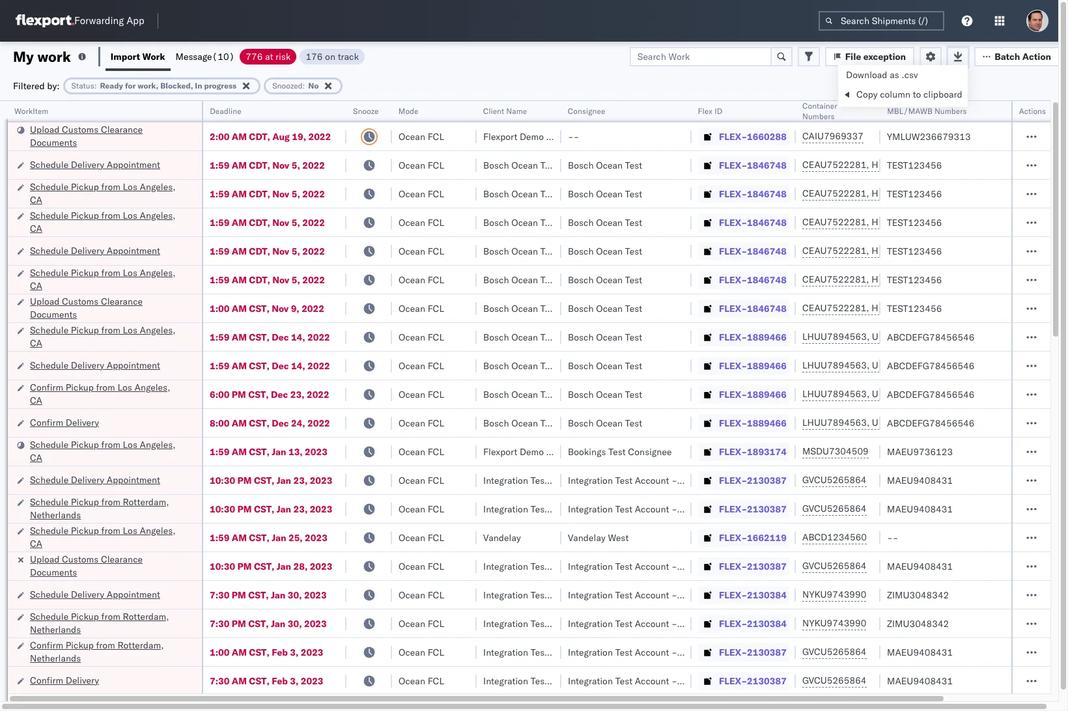 Task type: vqa. For each thing, say whether or not it's contained in the screenshot.


Task type: describe. For each thing, give the bounding box(es) containing it.
7 flex- from the top
[[719, 303, 747, 314]]

documents for 1:00
[[30, 309, 77, 320]]

1 vertical spatial 23,
[[294, 475, 308, 486]]

schedule for 4th schedule pickup from los angeles, ca button
[[30, 324, 69, 336]]

1:00 am cst, feb 3, 2023
[[210, 647, 324, 658]]

flex id button
[[692, 104, 783, 117]]

confirm pickup from rotterdam, netherlands link
[[30, 639, 185, 665]]

17 flex- from the top
[[719, 589, 747, 601]]

7 fcl from the top
[[428, 303, 444, 314]]

10 flex- from the top
[[719, 389, 747, 400]]

ceau7522281, hlxu6269489, hlxu8034992 for 1st schedule pickup from los angeles, ca button from the top
[[803, 188, 1005, 199]]

schedule pickup from rotterdam, netherlands for 7:30 pm cst, jan 30, 2023
[[30, 611, 169, 636]]

upload customs clearance documents link for 1:00 am cst, nov 9, 2022
[[30, 295, 185, 321]]

8:00
[[210, 417, 230, 429]]

maeu9408431 for schedule delivery appointment
[[888, 475, 953, 486]]

23, for rotterdam,
[[294, 503, 308, 515]]

776
[[246, 51, 263, 62]]

3 2130387 from the top
[[747, 561, 787, 572]]

6 karl from the top
[[680, 647, 697, 658]]

5 1:59 am cdt, nov 5, 2022 from the top
[[210, 274, 325, 286]]

schedule for 2nd schedule pickup from los angeles, ca button
[[30, 210, 69, 221]]

3 ceau7522281, from the top
[[803, 216, 870, 228]]

container
[[803, 101, 838, 111]]

schedule for 'schedule delivery appointment' button related to 1:59 am cst, dec 14, 2022
[[30, 359, 69, 371]]

on
[[325, 51, 336, 62]]

0 vertical spatial --
[[568, 131, 580, 142]]

feb for 7:30 am cst, feb 3, 2023
[[272, 675, 288, 687]]

ocean fcl for schedule delivery appointment link for 1:59 am cdt, nov 5, 2022
[[399, 245, 444, 257]]

5 fcl from the top
[[428, 245, 444, 257]]

9,
[[291, 303, 300, 314]]

message (10)
[[176, 51, 235, 62]]

12 fcl from the top
[[428, 446, 444, 458]]

1660288
[[747, 131, 787, 142]]

8 am from the top
[[232, 331, 247, 343]]

schedule delivery appointment link for 7:30 pm cst, jan 30, 2023
[[30, 588, 160, 601]]

pickup for schedule pickup from rotterdam, netherlands button associated with 10:30 pm cst, jan 23, 2023
[[71, 496, 99, 508]]

vandelay for vandelay west
[[568, 532, 606, 544]]

2 fcl from the top
[[428, 159, 444, 171]]

integration for confirm pickup from rotterdam, netherlands button
[[568, 647, 613, 658]]

schedule pickup from los angeles, ca for 4th schedule pickup from los angeles, ca link from the top
[[30, 324, 176, 349]]

cst, for schedule pickup from rotterdam, netherlands link related to 10:30
[[254, 503, 275, 515]]

20 fcl from the top
[[428, 675, 444, 687]]

5 karl from the top
[[680, 618, 697, 630]]

6 flex- from the top
[[719, 274, 747, 286]]

netherlands for 10:30 pm cst, jan 23, 2023
[[30, 509, 81, 521]]

1 appointment from the top
[[107, 159, 160, 170]]

12 flex- from the top
[[719, 446, 747, 458]]

account for 7:30 pm cst, jan 30, 2023's 'schedule delivery appointment' button
[[635, 589, 670, 601]]

netherlands for 1:00 am cst, feb 3, 2023
[[30, 653, 81, 664]]

schedule pickup from rotterdam, netherlands button for 10:30 pm cst, jan 23, 2023
[[30, 496, 185, 523]]

10 resize handle column header from the left
[[1035, 101, 1051, 712]]

2:00
[[210, 131, 230, 142]]

deadline button
[[203, 104, 334, 117]]

schedule delivery appointment link for 1:59 am cdt, nov 5, 2022
[[30, 244, 160, 257]]

3 upload customs clearance documents link from the top
[[30, 553, 185, 579]]

25,
[[289, 532, 303, 544]]

flex-1660288
[[719, 131, 787, 142]]

vandelay west
[[568, 532, 629, 544]]

2023 up 1:59 am cst, jan 25, 2023
[[310, 503, 333, 515]]

11 fcl from the top
[[428, 417, 444, 429]]

ocean fcl for schedule pickup from rotterdam, netherlands link related to 10:30
[[399, 503, 444, 515]]

2 confirm delivery button from the top
[[30, 674, 99, 688]]

6 am from the top
[[232, 274, 247, 286]]

risk
[[276, 51, 291, 62]]

flex-1889466 for schedule delivery appointment
[[719, 360, 787, 372]]

from for 2nd schedule pickup from los angeles, ca link from the top of the page
[[101, 210, 120, 221]]

2023 right 13,
[[305, 446, 328, 458]]

by:
[[47, 80, 60, 92]]

4 cdt, from the top
[[249, 217, 270, 228]]

: for snoozed
[[303, 80, 305, 90]]

1 karl from the top
[[680, 475, 697, 486]]

1 1:59 from the top
[[210, 159, 230, 171]]

3 am from the top
[[232, 188, 247, 200]]

1 1846748 from the top
[[747, 159, 787, 171]]

opera
[[1050, 106, 1069, 116]]

action
[[1023, 51, 1052, 62]]

at
[[265, 51, 273, 62]]

maeu9408431 for confirm delivery
[[888, 675, 953, 687]]

filtered
[[13, 80, 45, 92]]

ocean fcl for 4th schedule pickup from los angeles, ca link from the top
[[399, 331, 444, 343]]

container numbers button
[[796, 98, 868, 122]]

aug
[[273, 131, 290, 142]]

3 clearance from the top
[[101, 554, 143, 565]]

Search Work text field
[[630, 47, 772, 66]]

flexport for --
[[484, 131, 518, 142]]

confirm pickup from los angeles, ca
[[30, 382, 170, 406]]

1 1:59 am cdt, nov 5, 2022 from the top
[[210, 159, 325, 171]]

in
[[195, 80, 202, 90]]

blocked,
[[160, 80, 193, 90]]

hlxu8034992 for fourth schedule pickup from los angeles, ca button from the bottom
[[941, 274, 1005, 285]]

container numbers
[[803, 101, 838, 121]]

download
[[846, 69, 888, 81]]

13 flex- from the top
[[719, 475, 747, 486]]

snoozed : no
[[273, 80, 319, 90]]

batch
[[995, 51, 1021, 62]]

work
[[37, 47, 71, 65]]

consignee button
[[562, 104, 679, 117]]

6 cdt, from the top
[[249, 274, 270, 286]]

pickup for 2nd schedule pickup from los angeles, ca button
[[71, 210, 99, 221]]

message
[[176, 51, 212, 62]]

1 hlxu8034992 from the top
[[941, 159, 1005, 171]]

pickup for confirm pickup from rotterdam, netherlands button
[[66, 640, 94, 651]]

as
[[890, 69, 900, 81]]

for
[[125, 80, 136, 90]]

3 1:59 from the top
[[210, 217, 230, 228]]

upload for 1:00 am cst, nov 9, 2022
[[30, 296, 60, 307]]

test123456 for 'schedule delivery appointment' button associated with 1:59 am cdt, nov 5, 2022
[[888, 245, 942, 257]]

4 1889466 from the top
[[747, 417, 787, 429]]

14 fcl from the top
[[428, 503, 444, 515]]

1 flex- from the top
[[719, 131, 747, 142]]

name
[[507, 106, 527, 116]]

integration for 'schedule delivery appointment' button for 10:30 pm cst, jan 23, 2023
[[568, 475, 613, 486]]

resize handle column header for client name
[[546, 101, 562, 712]]

2 ocean fcl from the top
[[399, 159, 444, 171]]

(10)
[[212, 51, 235, 62]]

30, for schedule pickup from rotterdam, netherlands
[[288, 618, 302, 630]]

11 ocean fcl from the top
[[399, 417, 444, 429]]

dec for schedule delivery appointment
[[272, 360, 289, 372]]

10 fcl from the top
[[428, 389, 444, 400]]

1846748 for 2nd schedule pickup from los angeles, ca link from the top of the page
[[747, 217, 787, 228]]

11 am from the top
[[232, 446, 247, 458]]

776 at risk
[[246, 51, 291, 62]]

caiu7969337
[[803, 130, 864, 142]]

19 flex- from the top
[[719, 647, 747, 658]]

2023 down 1:00 am cst, feb 3, 2023
[[301, 675, 324, 687]]

2 confirm from the top
[[30, 417, 63, 428]]

7:30 for from
[[210, 618, 230, 630]]

flexport. image
[[16, 14, 74, 27]]

6 fcl from the top
[[428, 274, 444, 286]]

workitem
[[14, 106, 48, 116]]

17 fcl from the top
[[428, 589, 444, 601]]

schedule for schedule pickup from rotterdam, netherlands button associated with 10:30 pm cst, jan 23, 2023
[[30, 496, 69, 508]]

column
[[880, 89, 911, 100]]

4 schedule pickup from los angeles, ca button from the top
[[30, 324, 185, 351]]

.csv
[[902, 69, 919, 81]]

flex-2130387 for confirm pickup from rotterdam, netherlands
[[719, 647, 787, 658]]

clipboard
[[924, 89, 963, 100]]

8 flex- from the top
[[719, 331, 747, 343]]

2130387 for confirm delivery
[[747, 675, 787, 687]]

ocean fcl for sixth schedule pickup from los angeles, ca link from the bottom of the page
[[399, 188, 444, 200]]

batch action
[[995, 51, 1052, 62]]

2 ceau7522281, from the top
[[803, 188, 870, 199]]

no
[[308, 80, 319, 90]]

ca for 6th schedule pickup from los angeles, ca link from the top
[[30, 538, 42, 550]]

confirm pickup from los angeles, ca link
[[30, 381, 185, 407]]

ocean fcl for 7:30 schedule pickup from rotterdam, netherlands link
[[399, 618, 444, 630]]

abcdefg78456546 for schedule pickup from los angeles, ca
[[888, 331, 975, 343]]

my work
[[13, 47, 71, 65]]

forwarding app
[[74, 15, 144, 27]]

batch action button
[[975, 47, 1060, 66]]

flex-1846748 for third schedule pickup from los angeles, ca link from the top of the page
[[719, 274, 787, 286]]

ceau7522281, hlxu6269489, hlxu8034992 for 2nd schedule pickup from los angeles, ca button
[[803, 216, 1005, 228]]

14 flex- from the top
[[719, 503, 747, 515]]

9 fcl from the top
[[428, 360, 444, 372]]

import work button
[[105, 42, 170, 71]]

mode button
[[392, 104, 464, 117]]

11 flex- from the top
[[719, 417, 747, 429]]

4 1:59 from the top
[[210, 245, 230, 257]]

track
[[338, 51, 359, 62]]

ca for 2nd schedule pickup from los angeles, ca link from the top of the page
[[30, 223, 42, 234]]

4 ceau7522281, from the top
[[803, 245, 870, 257]]

schedule for 'schedule delivery appointment' button associated with 1:59 am cdt, nov 5, 2022
[[30, 245, 69, 256]]

upload customs clearance documents button for 2:00 am cdt, aug 19, 2022
[[30, 123, 185, 150]]

lhuu7894563, for confirm pickup from los angeles, ca
[[803, 388, 870, 400]]

2 karl from the top
[[680, 503, 697, 515]]

10:30 pm cst, jan 28, 2023
[[210, 561, 333, 572]]

nov for 2nd schedule pickup from los angeles, ca link from the top of the page
[[273, 217, 290, 228]]

4 1:59 am cdt, nov 5, 2022 from the top
[[210, 245, 325, 257]]

5 schedule pickup from los angeles, ca button from the top
[[30, 438, 185, 466]]

1893174
[[747, 446, 787, 458]]

uetu5238478 for schedule delivery appointment
[[872, 360, 936, 371]]

4 am from the top
[[232, 217, 247, 228]]

schedule delivery appointment for 10:30 pm cst, jan 23, 2023
[[30, 474, 160, 486]]

schedule delivery appointment button for 1:59 am cdt, nov 5, 2022
[[30, 244, 160, 258]]

3 account from the top
[[635, 561, 670, 572]]

24,
[[291, 417, 305, 429]]

copy column to clipboard
[[857, 89, 963, 100]]

176 on track
[[306, 51, 359, 62]]

3 schedule pickup from los angeles, ca button from the top
[[30, 266, 185, 294]]

flexport demo consignee for bookings
[[484, 446, 590, 458]]

176
[[306, 51, 323, 62]]

ocean fcl for fifth schedule pickup from los angeles, ca link from the top
[[399, 446, 444, 458]]

3 integration test account - karl lagerfeld from the top
[[568, 561, 738, 572]]

14, for schedule delivery appointment
[[291, 360, 305, 372]]

copy
[[857, 89, 878, 100]]

client name button
[[477, 104, 549, 117]]

mbl/mawb numbers
[[888, 106, 967, 116]]

16 flex- from the top
[[719, 561, 747, 572]]

1 schedule delivery appointment from the top
[[30, 159, 160, 170]]

schedule for fifth schedule pickup from los angeles, ca button from the top of the page
[[30, 439, 69, 451]]

clearance for 2:00 am cdt, aug 19, 2022
[[101, 123, 143, 135]]

3 cdt, from the top
[[249, 188, 270, 200]]

ceau7522281, hlxu6269489, hlxu8034992 for 'schedule delivery appointment' button associated with 1:59 am cdt, nov 5, 2022
[[803, 245, 1005, 257]]

to
[[913, 89, 922, 100]]

download as .csv
[[846, 69, 919, 81]]

1 hlxu6269489, from the top
[[872, 159, 939, 171]]

flexport for bookings test consignee
[[484, 446, 518, 458]]

ready
[[100, 80, 123, 90]]

schedule for 5th 'schedule delivery appointment' button from the bottom of the page
[[30, 159, 69, 170]]

mbl/mawb numbers button
[[881, 104, 1031, 117]]

7:30 am cst, feb 3, 2023
[[210, 675, 324, 687]]

msdu7304509
[[803, 446, 869, 457]]

1 fcl from the top
[[428, 131, 444, 142]]

16 ocean fcl from the top
[[399, 561, 444, 572]]

ocean fcl for first confirm delivery button from the bottom confirm delivery link
[[399, 675, 444, 687]]

4 lhuu7894563, from the top
[[803, 417, 870, 429]]

5 ceau7522281, from the top
[[803, 274, 870, 285]]

from for third schedule pickup from los angeles, ca link from the top of the page
[[101, 267, 120, 279]]

4 fcl from the top
[[428, 217, 444, 228]]

gaur for schedule delivery appointment
[[1050, 245, 1069, 257]]

1 5, from the top
[[292, 159, 300, 171]]

18 fcl from the top
[[428, 618, 444, 630]]

rotterdam, for 7:30 pm cst, jan 30, 2023
[[123, 611, 169, 623]]

flex-1846748 for schedule delivery appointment link for 1:59 am cdt, nov 5, 2022
[[719, 245, 787, 257]]

4 karl from the top
[[680, 589, 697, 601]]

bookings test consignee
[[568, 446, 672, 458]]

1 cdt, from the top
[[249, 131, 270, 142]]

4 schedule pickup from los angeles, ca link from the top
[[30, 324, 185, 350]]

maeu9408431 for confirm pickup from rotterdam, netherlands
[[888, 647, 953, 658]]

20 flex- from the top
[[719, 675, 747, 687]]

progress
[[204, 80, 237, 90]]

2 am from the top
[[232, 159, 247, 171]]

account for schedule pickup from rotterdam, netherlands button associated with 10:30 pm cst, jan 23, 2023
[[635, 503, 670, 515]]

3 flex-2130387 from the top
[[719, 561, 787, 572]]

account for confirm pickup from rotterdam, netherlands button
[[635, 647, 670, 658]]

forwarding app link
[[16, 14, 144, 27]]

schedule pickup from los angeles, ca for fifth schedule pickup from los angeles, ca link from the top
[[30, 439, 176, 464]]

9 1:59 from the top
[[210, 532, 230, 544]]

3 upload from the top
[[30, 554, 60, 565]]

15 flex- from the top
[[719, 532, 747, 544]]

3 documents from the top
[[30, 567, 77, 578]]

confirm pickup from los angeles, ca button
[[30, 381, 185, 408]]

5 am from the top
[[232, 245, 247, 257]]

1 flex-1846748 from the top
[[719, 159, 787, 171]]

1 horizontal spatial --
[[888, 532, 899, 544]]

7 1:59 from the top
[[210, 360, 230, 372]]

cst, up 1:59 am cst, jan 13, 2023
[[249, 417, 270, 429]]

import work
[[111, 51, 165, 62]]

lhuu7894563, uetu5238478 for confirm pickup from los angeles, ca
[[803, 388, 936, 400]]

2023 up 1:00 am cst, feb 3, 2023
[[304, 618, 327, 630]]

nov for schedule delivery appointment link for 1:59 am cdt, nov 5, 2022
[[273, 245, 290, 257]]

cst, for 4th schedule pickup from los angeles, ca link from the top
[[249, 331, 270, 343]]

test123456 for 1:00 am cst, nov 9, 2022 the upload customs clearance documents button
[[888, 303, 942, 314]]

7:30 for appointment
[[210, 589, 230, 601]]

2 cdt, from the top
[[249, 159, 270, 171]]

ca for fifth schedule pickup from los angeles, ca link from the top
[[30, 452, 42, 464]]

abcdefg78456546 for schedule delivery appointment
[[888, 360, 975, 372]]

confirm pickup from rotterdam, netherlands button
[[30, 639, 185, 666]]

mbl/mawb
[[888, 106, 933, 116]]

maeu9736123
[[888, 446, 953, 458]]

flex
[[699, 106, 713, 116]]

my
[[13, 47, 34, 65]]

ca for the confirm pickup from los angeles, ca link
[[30, 395, 42, 406]]

2130387 for confirm pickup from rotterdam, netherlands
[[747, 647, 787, 658]]

schedule delivery appointment for 1:59 am cdt, nov 5, 2022
[[30, 245, 160, 256]]

1:00 for 1:00 am cst, feb 3, 2023
[[210, 647, 230, 658]]

confirm for 7:30 am cst, feb 3, 2023
[[30, 675, 63, 686]]

file
[[846, 51, 862, 62]]

pm for schedule pickup from rotterdam, netherlands link related to 10:30
[[238, 503, 252, 515]]

13,
[[289, 446, 303, 458]]

Search Shipments (/) text field
[[819, 11, 945, 31]]

abcd1234560
[[803, 532, 867, 543]]



Task type: locate. For each thing, give the bounding box(es) containing it.
0 vertical spatial upload customs clearance documents button
[[30, 123, 185, 150]]

10 am from the top
[[232, 417, 247, 429]]

flex-1889466 button
[[699, 328, 790, 346], [699, 328, 790, 346], [699, 357, 790, 375], [699, 357, 790, 375], [699, 385, 790, 404], [699, 385, 790, 404], [699, 414, 790, 432], [699, 414, 790, 432]]

1:00 am cst, nov 9, 2022
[[210, 303, 324, 314]]

3 schedule pickup from los angeles, ca link from the top
[[30, 266, 185, 292]]

8:00 am cst, dec 24, 2022
[[210, 417, 330, 429]]

10 ocean fcl from the top
[[399, 389, 444, 400]]

2:00 am cdt, aug 19, 2022
[[210, 131, 331, 142]]

4 ca from the top
[[30, 337, 42, 349]]

3 integration from the top
[[568, 561, 613, 572]]

schedule delivery appointment button for 10:30 pm cst, jan 23, 2023
[[30, 473, 160, 488]]

0 vertical spatial 3,
[[290, 647, 299, 658]]

zimu3048342
[[888, 589, 950, 601], [888, 618, 950, 630]]

confirm
[[30, 382, 63, 393], [30, 417, 63, 428], [30, 640, 63, 651], [30, 675, 63, 686]]

5 2130387 from the top
[[747, 675, 787, 687]]

snoozed
[[273, 80, 303, 90]]

2023 up 7:30 am cst, feb 3, 2023
[[301, 647, 324, 658]]

flex-1889466
[[719, 331, 787, 343], [719, 360, 787, 372], [719, 389, 787, 400], [719, 417, 787, 429]]

appointment for 7:30 pm cst, jan 30, 2023
[[107, 589, 160, 600]]

6:00
[[210, 389, 230, 400]]

upload for 2:00 am cdt, aug 19, 2022
[[30, 123, 60, 135]]

confirm delivery link down confirm pickup from los angeles, ca
[[30, 416, 99, 429]]

cst, down 1:59 am cst, jan 25, 2023
[[254, 561, 275, 572]]

2 schedule from the top
[[30, 181, 69, 193]]

4 flex-1846748 from the top
[[719, 245, 787, 257]]

list box
[[839, 65, 968, 107]]

2 vertical spatial 7:30
[[210, 675, 230, 687]]

: left no
[[303, 80, 305, 90]]

confirm delivery link for first confirm delivery button from the bottom
[[30, 674, 99, 687]]

feb
[[272, 647, 288, 658], [272, 675, 288, 687]]

14,
[[291, 331, 305, 343], [291, 360, 305, 372]]

cst, down 1:00 am cst, feb 3, 2023
[[249, 675, 270, 687]]

cst, down 1:59 am cst, jan 13, 2023
[[254, 475, 275, 486]]

2 vertical spatial customs
[[62, 554, 99, 565]]

1 vertical spatial 1:59 am cst, dec 14, 2022
[[210, 360, 330, 372]]

7:30 pm cst, jan 30, 2023 up 1:00 am cst, feb 3, 2023
[[210, 618, 327, 630]]

documents
[[30, 137, 77, 148], [30, 309, 77, 320], [30, 567, 77, 578]]

file exception
[[846, 51, 907, 62]]

-- right abcd1234560
[[888, 532, 899, 544]]

3 5, from the top
[[292, 217, 300, 228]]

hlxu6269489, for 1st schedule pickup from los angeles, ca button from the top
[[872, 188, 939, 199]]

4 abcdefg78456546 from the top
[[888, 417, 975, 429]]

dec up 8:00 am cst, dec 24, 2022
[[271, 389, 288, 400]]

confirm delivery button down confirm pickup from rotterdam, netherlands on the bottom of page
[[30, 674, 99, 688]]

hlxu8034992 for 2nd schedule pickup from los angeles, ca button
[[941, 216, 1005, 228]]

confirm delivery down confirm pickup from los angeles, ca
[[30, 417, 99, 428]]

1889466 for schedule pickup from los angeles, ca
[[747, 331, 787, 343]]

1 integration from the top
[[568, 475, 613, 486]]

7 am from the top
[[232, 303, 247, 314]]

1:59 am cst, jan 13, 2023
[[210, 446, 328, 458]]

numbers for mbl/mawb numbers
[[935, 106, 967, 116]]

1 horizontal spatial numbers
[[935, 106, 967, 116]]

0 vertical spatial schedule pickup from rotterdam, netherlands
[[30, 496, 169, 521]]

pm up 1:59 am cst, jan 25, 2023
[[238, 503, 252, 515]]

1:59 am cst, jan 25, 2023
[[210, 532, 328, 544]]

8 schedule from the top
[[30, 439, 69, 451]]

0 horizontal spatial numbers
[[803, 111, 835, 121]]

status : ready for work, blocked, in progress
[[71, 80, 237, 90]]

cst, up 8:00 am cst, dec 24, 2022
[[248, 389, 269, 400]]

cst, up 1:59 am cst, jan 25, 2023
[[254, 503, 275, 515]]

0 vertical spatial flexport demo consignee
[[484, 131, 590, 142]]

6 hlxu6269489, from the top
[[872, 302, 939, 314]]

1 14, from the top
[[291, 331, 305, 343]]

6 ceau7522281, from the top
[[803, 302, 870, 314]]

lhuu7894563, for schedule pickup from los angeles, ca
[[803, 331, 870, 343]]

lagerfeld for 7:30 schedule pickup from rotterdam, netherlands link
[[699, 618, 738, 630]]

1 vertical spatial 10:30
[[210, 503, 235, 515]]

angeles,
[[140, 181, 176, 193], [140, 210, 176, 221], [140, 267, 176, 279], [140, 324, 176, 336], [135, 382, 170, 393], [140, 439, 176, 451], [140, 525, 176, 537]]

5 appointment from the top
[[107, 589, 160, 600]]

pickup for fifth schedule pickup from los angeles, ca button from the top of the page
[[71, 439, 99, 451]]

work,
[[138, 80, 158, 90]]

1 vertical spatial nyku9743990
[[803, 618, 867, 629]]

dec left "24,"
[[272, 417, 289, 429]]

2 vertical spatial clearance
[[101, 554, 143, 565]]

confirm delivery link for first confirm delivery button
[[30, 416, 99, 429]]

integration for schedule pickup from rotterdam, netherlands button corresponding to 7:30 pm cst, jan 30, 2023
[[568, 618, 613, 630]]

numbers inside container numbers
[[803, 111, 835, 121]]

confirm delivery button down confirm pickup from los angeles, ca
[[30, 416, 99, 430]]

7:30 down 1:00 am cst, feb 3, 2023
[[210, 675, 230, 687]]

pickup inside confirm pickup from rotterdam, netherlands
[[66, 640, 94, 651]]

jan left 13,
[[272, 446, 286, 458]]

6:00 pm cst, dec 23, 2022
[[210, 389, 330, 400]]

deadline
[[210, 106, 241, 116]]

10:30 pm cst, jan 23, 2023
[[210, 475, 333, 486], [210, 503, 333, 515]]

west
[[608, 532, 629, 544]]

ocean
[[399, 131, 426, 142], [399, 159, 426, 171], [512, 159, 538, 171], [596, 159, 623, 171], [399, 188, 426, 200], [512, 188, 538, 200], [596, 188, 623, 200], [399, 217, 426, 228], [512, 217, 538, 228], [596, 217, 623, 228], [399, 245, 426, 257], [512, 245, 538, 257], [596, 245, 623, 257], [399, 274, 426, 286], [512, 274, 538, 286], [596, 274, 623, 286], [399, 303, 426, 314], [512, 303, 538, 314], [596, 303, 623, 314], [399, 331, 426, 343], [512, 331, 538, 343], [596, 331, 623, 343], [399, 360, 426, 372], [512, 360, 538, 372], [596, 360, 623, 372], [399, 389, 426, 400], [512, 389, 538, 400], [596, 389, 623, 400], [399, 417, 426, 429], [512, 417, 538, 429], [596, 417, 623, 429], [399, 446, 426, 458], [399, 475, 426, 486], [399, 503, 426, 515], [399, 532, 426, 544], [399, 561, 426, 572], [399, 589, 426, 601], [399, 618, 426, 630], [399, 647, 426, 658], [399, 675, 426, 687]]

6 integration test account - karl lagerfeld from the top
[[568, 647, 738, 658]]

4 appointment from the top
[[107, 474, 160, 486]]

forwarding
[[74, 15, 124, 27]]

schedule pickup from los angeles, ca for third schedule pickup from los angeles, ca link from the top of the page
[[30, 267, 176, 292]]

3 lagerfeld from the top
[[699, 561, 738, 572]]

cst, up 10:30 pm cst, jan 28, 2023
[[249, 532, 270, 544]]

1 vertical spatial --
[[888, 532, 899, 544]]

1 vertical spatial feb
[[272, 675, 288, 687]]

1 vertical spatial confirm delivery button
[[30, 674, 99, 688]]

ymluw236679313
[[888, 131, 971, 142]]

1 vertical spatial 7:30
[[210, 618, 230, 630]]

hlxu6269489, for 1:00 am cst, nov 9, 2022 the upload customs clearance documents button
[[872, 302, 939, 314]]

2 vertical spatial 23,
[[294, 503, 308, 515]]

cst, for fifth schedule pickup from los angeles, ca link from the top
[[249, 446, 270, 458]]

consignee inside button
[[568, 106, 606, 116]]

14, for schedule pickup from los angeles, ca
[[291, 331, 305, 343]]

10:30 for schedule delivery appointment
[[210, 475, 235, 486]]

0 horizontal spatial vandelay
[[484, 532, 521, 544]]

2 schedule pickup from los angeles, ca link from the top
[[30, 209, 185, 235]]

5, for 2nd schedule pickup from los angeles, ca link from the top of the page
[[292, 217, 300, 228]]

0 vertical spatial documents
[[30, 137, 77, 148]]

1 vertical spatial customs
[[62, 296, 99, 307]]

confirm delivery button
[[30, 416, 99, 430], [30, 674, 99, 688]]

1 vertical spatial 7:30 pm cst, jan 30, 2023
[[210, 618, 327, 630]]

1 7:30 from the top
[[210, 589, 230, 601]]

2 uetu5238478 from the top
[[872, 360, 936, 371]]

filtered by:
[[13, 80, 60, 92]]

1 1889466 from the top
[[747, 331, 787, 343]]

1:59 am cst, dec 14, 2022 down 1:00 am cst, nov 9, 2022
[[210, 331, 330, 343]]

7 integration from the top
[[568, 675, 613, 687]]

upload customs clearance documents for 1:00 am cst, nov 9, 2022
[[30, 296, 143, 320]]

exception
[[864, 51, 907, 62]]

integration test account - karl lagerfeld
[[568, 475, 738, 486], [568, 503, 738, 515], [568, 561, 738, 572], [568, 589, 738, 601], [568, 618, 738, 630], [568, 647, 738, 658], [568, 675, 738, 687]]

los
[[123, 181, 137, 193], [123, 210, 137, 221], [123, 267, 137, 279], [123, 324, 137, 336], [118, 382, 132, 393], [123, 439, 137, 451], [123, 525, 137, 537]]

1 vertical spatial confirm delivery link
[[30, 674, 99, 687]]

uetu5238478 for schedule pickup from los angeles, ca
[[872, 331, 936, 343]]

demo down name
[[520, 131, 544, 142]]

netherlands inside confirm pickup from rotterdam, netherlands
[[30, 653, 81, 664]]

1 vertical spatial 10:30 pm cst, jan 23, 2023
[[210, 503, 333, 515]]

0 vertical spatial upload customs clearance documents link
[[30, 123, 185, 149]]

0 vertical spatial confirm delivery
[[30, 417, 99, 428]]

flex-2130384 for schedule delivery appointment
[[719, 589, 787, 601]]

2 vertical spatial upload customs clearance documents link
[[30, 553, 185, 579]]

4 2130387 from the top
[[747, 647, 787, 658]]

2 zimu3048342 from the top
[[888, 618, 950, 630]]

1 uetu5238478 from the top
[[872, 331, 936, 343]]

feb up 7:30 am cst, feb 3, 2023
[[272, 647, 288, 658]]

2 flex-1846748 from the top
[[719, 188, 787, 200]]

confirm inside confirm pickup from los angeles, ca
[[30, 382, 63, 393]]

pm for the confirm pickup from los angeles, ca link
[[232, 389, 246, 400]]

dec for confirm pickup from los angeles, ca
[[271, 389, 288, 400]]

2 vertical spatial netherlands
[[30, 653, 81, 664]]

15 fcl from the top
[[428, 532, 444, 544]]

los inside confirm pickup from los angeles, ca
[[118, 382, 132, 393]]

2 5, from the top
[[292, 188, 300, 200]]

integration test account - karl lagerfeld for 7:30 schedule pickup from rotterdam, netherlands link
[[568, 618, 738, 630]]

0 vertical spatial 1:00
[[210, 303, 230, 314]]

nov for upload customs clearance documents link for 1:00 am cst, nov 9, 2022
[[272, 303, 289, 314]]

client name
[[484, 106, 527, 116]]

from inside confirm pickup from rotterdam, netherlands
[[96, 640, 115, 651]]

customs for 1:00 am cst, nov 9, 2022
[[62, 296, 99, 307]]

0 horizontal spatial --
[[568, 131, 580, 142]]

14, down 9,
[[291, 331, 305, 343]]

0 vertical spatial clearance
[[101, 123, 143, 135]]

30, down 28, at the left of the page
[[288, 589, 302, 601]]

upload customs clearance documents link
[[30, 123, 185, 149], [30, 295, 185, 321], [30, 553, 185, 579]]

rotterdam, inside confirm pickup from rotterdam, netherlands
[[118, 640, 164, 651]]

7 integration test account - karl lagerfeld from the top
[[568, 675, 738, 687]]

flex-1662119 button
[[699, 529, 790, 547], [699, 529, 790, 547]]

10:30 up 1:59 am cst, jan 25, 2023
[[210, 503, 235, 515]]

ocean fcl
[[399, 131, 444, 142], [399, 159, 444, 171], [399, 188, 444, 200], [399, 217, 444, 228], [399, 245, 444, 257], [399, 274, 444, 286], [399, 303, 444, 314], [399, 331, 444, 343], [399, 360, 444, 372], [399, 389, 444, 400], [399, 417, 444, 429], [399, 446, 444, 458], [399, 475, 444, 486], [399, 503, 444, 515], [399, 532, 444, 544], [399, 561, 444, 572], [399, 589, 444, 601], [399, 618, 444, 630], [399, 647, 444, 658], [399, 675, 444, 687]]

flex-1893174
[[719, 446, 787, 458]]

clearance
[[101, 123, 143, 135], [101, 296, 143, 307], [101, 554, 143, 565]]

schedule for 7:30 pm cst, jan 30, 2023's 'schedule delivery appointment' button
[[30, 589, 69, 600]]

schedule pickup from los angeles, ca for 6th schedule pickup from los angeles, ca link from the top
[[30, 525, 176, 550]]

1 : from the left
[[94, 80, 97, 90]]

schedule for 1st schedule pickup from los angeles, ca button from the bottom
[[30, 525, 69, 537]]

2023 right 25,
[[305, 532, 328, 544]]

3, for 7:30 am cst, feb 3, 2023
[[290, 675, 299, 687]]

8 1:59 from the top
[[210, 446, 230, 458]]

2 schedule pickup from los angeles, ca button from the top
[[30, 209, 185, 236]]

1846748
[[747, 159, 787, 171], [747, 188, 787, 200], [747, 217, 787, 228], [747, 245, 787, 257], [747, 274, 787, 286], [747, 303, 787, 314]]

flex-1662119
[[719, 532, 787, 544]]

5, for sixth schedule pickup from los angeles, ca link from the bottom of the page
[[292, 188, 300, 200]]

resize handle column header for deadline
[[331, 101, 347, 712]]

10:30 pm cst, jan 23, 2023 up 1:59 am cst, jan 25, 2023
[[210, 503, 333, 515]]

10:30 pm cst, jan 23, 2023 down 1:59 am cst, jan 13, 2023
[[210, 475, 333, 486]]

5 gvcu5265864 from the top
[[803, 675, 867, 687]]

upload
[[30, 123, 60, 135], [30, 296, 60, 307], [30, 554, 60, 565]]

app
[[127, 15, 144, 27]]

0 vertical spatial feb
[[272, 647, 288, 658]]

1:59 am cst, dec 14, 2022 up 6:00 pm cst, dec 23, 2022
[[210, 360, 330, 372]]

bookings
[[568, 446, 606, 458]]

pickup inside confirm pickup from los angeles, ca
[[66, 382, 94, 393]]

2 30, from the top
[[288, 618, 302, 630]]

pm down 1:59 am cst, jan 13, 2023
[[238, 475, 252, 486]]

maeu9408431 for schedule pickup from rotterdam, netherlands
[[888, 503, 953, 515]]

2023 down 28, at the left of the page
[[304, 589, 327, 601]]

1 vertical spatial upload customs clearance documents button
[[30, 295, 185, 322]]

integration for 7:30 pm cst, jan 30, 2023's 'schedule delivery appointment' button
[[568, 589, 613, 601]]

schedule delivery appointment for 7:30 pm cst, jan 30, 2023
[[30, 589, 160, 600]]

import
[[111, 51, 140, 62]]

2023 down 1:59 am cst, jan 13, 2023
[[310, 475, 333, 486]]

pm right 6:00
[[232, 389, 246, 400]]

flex-1660288 button
[[699, 127, 790, 146], [699, 127, 790, 146]]

integration test account - karl lagerfeld for first confirm delivery button from the bottom confirm delivery link
[[568, 675, 738, 687]]

lagerfeld
[[699, 475, 738, 486], [699, 503, 738, 515], [699, 561, 738, 572], [699, 589, 738, 601], [699, 618, 738, 630], [699, 647, 738, 658], [699, 675, 738, 687]]

1 vertical spatial rotterdam,
[[123, 611, 169, 623]]

feb down 1:00 am cst, feb 3, 2023
[[272, 675, 288, 687]]

0 vertical spatial 23,
[[290, 389, 305, 400]]

3 appointment from the top
[[107, 359, 160, 371]]

rotterdam, for 10:30 pm cst, jan 23, 2023
[[123, 496, 169, 508]]

clearance for 1:00 am cst, nov 9, 2022
[[101, 296, 143, 307]]

23, up 25,
[[294, 503, 308, 515]]

4 5, from the top
[[292, 245, 300, 257]]

flex-2130387 for schedule pickup from rotterdam, netherlands
[[719, 503, 787, 515]]

ocean fcl for schedule delivery appointment link associated with 1:59 am cst, dec 14, 2022
[[399, 360, 444, 372]]

0 vertical spatial schedule pickup from rotterdam, netherlands link
[[30, 496, 185, 522]]

status
[[71, 80, 94, 90]]

6 1846748 from the top
[[747, 303, 787, 314]]

jan left 25,
[[272, 532, 286, 544]]

1 vertical spatial netherlands
[[30, 624, 81, 636]]

1 vertical spatial 14,
[[291, 360, 305, 372]]

jaeh
[[1050, 475, 1069, 486]]

schedule
[[30, 159, 69, 170], [30, 181, 69, 193], [30, 210, 69, 221], [30, 245, 69, 256], [30, 267, 69, 279], [30, 324, 69, 336], [30, 359, 69, 371], [30, 439, 69, 451], [30, 474, 69, 486], [30, 496, 69, 508], [30, 525, 69, 537], [30, 589, 69, 600], [30, 611, 69, 623]]

documents for 2:00
[[30, 137, 77, 148]]

6 lagerfeld from the top
[[699, 647, 738, 658]]

6 schedule pickup from los angeles, ca button from the top
[[30, 524, 185, 552]]

test
[[541, 159, 558, 171], [625, 159, 643, 171], [541, 188, 558, 200], [625, 188, 643, 200], [541, 217, 558, 228], [625, 217, 643, 228], [541, 245, 558, 257], [625, 245, 643, 257], [541, 274, 558, 286], [625, 274, 643, 286], [541, 303, 558, 314], [625, 303, 643, 314], [541, 331, 558, 343], [625, 331, 643, 343], [541, 360, 558, 372], [625, 360, 643, 372], [541, 389, 558, 400], [625, 389, 643, 400], [541, 417, 558, 429], [625, 417, 643, 429], [609, 446, 626, 458], [616, 475, 633, 486], [616, 503, 633, 515], [616, 561, 633, 572], [616, 589, 633, 601], [616, 618, 633, 630], [616, 647, 633, 658], [616, 675, 633, 687]]

3 7:30 from the top
[[210, 675, 230, 687]]

cst, down 10:30 pm cst, jan 28, 2023
[[248, 589, 269, 601]]

lagerfeld for 10:30 pm cst, jan 23, 2023's schedule delivery appointment link
[[699, 475, 738, 486]]

5 resize handle column header from the left
[[546, 101, 562, 712]]

confirm for 6:00 pm cst, dec 23, 2022
[[30, 382, 63, 393]]

demo for -
[[520, 131, 544, 142]]

2 vertical spatial upload
[[30, 554, 60, 565]]

1 omk from the top
[[1050, 217, 1069, 228]]

resize handle column header
[[186, 101, 202, 712], [331, 101, 347, 712], [377, 101, 392, 712], [461, 101, 477, 712], [546, 101, 562, 712], [676, 101, 692, 712], [781, 101, 796, 712], [865, 101, 881, 712], [1028, 101, 1044, 712], [1035, 101, 1051, 712]]

jan for 7:30 schedule pickup from rotterdam, netherlands link
[[271, 618, 286, 630]]

1889466 for confirm pickup from los angeles, ca
[[747, 389, 787, 400]]

omk
[[1050, 217, 1069, 228], [1050, 389, 1069, 400]]

0 vertical spatial upload customs clearance documents
[[30, 123, 143, 148]]

0 vertical spatial zimu3048342
[[888, 589, 950, 601]]

7 schedule from the top
[[30, 359, 69, 371]]

pickup for confirm pickup from los angeles, ca button
[[66, 382, 94, 393]]

6 account from the top
[[635, 647, 670, 658]]

0 vertical spatial 10:30
[[210, 475, 235, 486]]

nyku9743990 for schedule delivery appointment
[[803, 589, 867, 601]]

0 vertical spatial 30,
[[288, 589, 302, 601]]

2 vertical spatial rotterdam,
[[118, 640, 164, 651]]

1:59 am cst, dec 14, 2022 for schedule pickup from los angeles, ca
[[210, 331, 330, 343]]

0 horizontal spatial :
[[94, 80, 97, 90]]

resize handle column header for mode
[[461, 101, 477, 712]]

0 vertical spatial confirm delivery link
[[30, 416, 99, 429]]

from inside confirm pickup from los angeles, ca
[[96, 382, 115, 393]]

1 customs from the top
[[62, 123, 99, 135]]

0 vertical spatial 7:30 pm cst, jan 30, 2023
[[210, 589, 327, 601]]

flex-
[[719, 131, 747, 142], [719, 159, 747, 171], [719, 188, 747, 200], [719, 217, 747, 228], [719, 245, 747, 257], [719, 274, 747, 286], [719, 303, 747, 314], [719, 331, 747, 343], [719, 360, 747, 372], [719, 389, 747, 400], [719, 417, 747, 429], [719, 446, 747, 458], [719, 475, 747, 486], [719, 503, 747, 515], [719, 532, 747, 544], [719, 561, 747, 572], [719, 589, 747, 601], [719, 618, 747, 630], [719, 647, 747, 658], [719, 675, 747, 687]]

1 vertical spatial flexport demo consignee
[[484, 446, 590, 458]]

karl
[[680, 475, 697, 486], [680, 503, 697, 515], [680, 561, 697, 572], [680, 589, 697, 601], [680, 618, 697, 630], [680, 647, 697, 658], [680, 675, 697, 687]]

2 2130387 from the top
[[747, 503, 787, 515]]

2 14, from the top
[[291, 360, 305, 372]]

0 vertical spatial customs
[[62, 123, 99, 135]]

14 am from the top
[[232, 675, 247, 687]]

6 ceau7522281, hlxu6269489, hlxu8034992 from the top
[[803, 302, 1005, 314]]

dec up 6:00 pm cst, dec 23, 2022
[[272, 360, 289, 372]]

7:30 pm cst, jan 30, 2023 down 10:30 pm cst, jan 28, 2023
[[210, 589, 327, 601]]

numbers down clipboard
[[935, 106, 967, 116]]

1 lagerfeld from the top
[[699, 475, 738, 486]]

2 vertical spatial 10:30
[[210, 561, 235, 572]]

test123456 for 2nd schedule pickup from los angeles, ca button
[[888, 217, 942, 228]]

1 flexport demo consignee from the top
[[484, 131, 590, 142]]

upload customs clearance documents for 2:00 am cdt, aug 19, 2022
[[30, 123, 143, 148]]

schedule pickup from los angeles, ca button
[[30, 180, 185, 208], [30, 209, 185, 236], [30, 266, 185, 294], [30, 324, 185, 351], [30, 438, 185, 466], [30, 524, 185, 552]]

ca inside confirm pickup from los angeles, ca
[[30, 395, 42, 406]]

0 vertical spatial flex-2130384
[[719, 589, 787, 601]]

5 flex- from the top
[[719, 245, 747, 257]]

2 documents from the top
[[30, 309, 77, 320]]

0 vertical spatial nyku9743990
[[803, 589, 867, 601]]

0 vertical spatial confirm delivery button
[[30, 416, 99, 430]]

3 customs from the top
[[62, 554, 99, 565]]

5 1846748 from the top
[[747, 274, 787, 286]]

3, for 1:00 am cst, feb 3, 2023
[[290, 647, 299, 658]]

1889466
[[747, 331, 787, 343], [747, 360, 787, 372], [747, 389, 787, 400], [747, 417, 787, 429]]

7:30 down 10:30 pm cst, jan 28, 2023
[[210, 589, 230, 601]]

4 ceau7522281, hlxu6269489, hlxu8034992 from the top
[[803, 245, 1005, 257]]

10:30 down 1:59 am cst, jan 13, 2023
[[210, 475, 235, 486]]

--
[[568, 131, 580, 142], [888, 532, 899, 544]]

1 schedule pickup from rotterdam, netherlands link from the top
[[30, 496, 185, 522]]

cst, up 7:30 am cst, feb 3, 2023
[[249, 647, 270, 658]]

confirm pickup from rotterdam, netherlands
[[30, 640, 164, 664]]

cst, down 8:00 am cst, dec 24, 2022
[[249, 446, 270, 458]]

28,
[[294, 561, 308, 572]]

3 gvcu5265864 from the top
[[803, 560, 867, 572]]

1 vertical spatial flex-2130384
[[719, 618, 787, 630]]

numbers down container
[[803, 111, 835, 121]]

pickup for schedule pickup from rotterdam, netherlands button corresponding to 7:30 pm cst, jan 30, 2023
[[71, 611, 99, 623]]

3 uetu5238478 from the top
[[872, 388, 936, 400]]

9 resize handle column header from the left
[[1028, 101, 1044, 712]]

23, down 13,
[[294, 475, 308, 486]]

9 am from the top
[[232, 360, 247, 372]]

7 resize handle column header from the left
[[781, 101, 796, 712]]

6 flex-1846748 from the top
[[719, 303, 787, 314]]

jan left 28, at the left of the page
[[277, 561, 291, 572]]

1:00
[[210, 303, 230, 314], [210, 647, 230, 658]]

angeles, inside confirm pickup from los angeles, ca
[[135, 382, 170, 393]]

appointment for 1:59 am cdt, nov 5, 2022
[[107, 245, 160, 256]]

confirm inside confirm pickup from rotterdam, netherlands
[[30, 640, 63, 651]]

client
[[484, 106, 505, 116]]

2130384 for schedule pickup from rotterdam, netherlands
[[747, 618, 787, 630]]

2 flex-2130384 from the top
[[719, 618, 787, 630]]

1 vertical spatial 2130384
[[747, 618, 787, 630]]

1 1:59 am cst, dec 14, 2022 from the top
[[210, 331, 330, 343]]

lagerfeld for first confirm delivery button from the bottom confirm delivery link
[[699, 675, 738, 687]]

1 upload customs clearance documents link from the top
[[30, 123, 185, 149]]

17 ocean fcl from the top
[[399, 589, 444, 601]]

ceau7522281,
[[803, 159, 870, 171], [803, 188, 870, 199], [803, 216, 870, 228], [803, 245, 870, 257], [803, 274, 870, 285], [803, 302, 870, 314]]

1 vertical spatial documents
[[30, 309, 77, 320]]

4 hlxu6269489, from the top
[[872, 245, 939, 257]]

0 vertical spatial schedule pickup from rotterdam, netherlands button
[[30, 496, 185, 523]]

1 vertical spatial confirm delivery
[[30, 675, 99, 686]]

-- down consignee button
[[568, 131, 580, 142]]

0 vertical spatial 1:59 am cst, dec 14, 2022
[[210, 331, 330, 343]]

numbers inside button
[[935, 106, 967, 116]]

cst, left 9,
[[249, 303, 270, 314]]

5 test123456 from the top
[[888, 274, 942, 286]]

12 am from the top
[[232, 532, 247, 544]]

2 10:30 from the top
[[210, 503, 235, 515]]

2 3, from the top
[[290, 675, 299, 687]]

rotterdam,
[[123, 496, 169, 508], [123, 611, 169, 623], [118, 640, 164, 651]]

jan down 13,
[[277, 475, 291, 486]]

snooze
[[353, 106, 379, 116]]

pm
[[232, 389, 246, 400], [238, 475, 252, 486], [238, 503, 252, 515], [238, 561, 252, 572], [232, 589, 246, 601], [232, 618, 246, 630]]

0 vertical spatial 2130384
[[747, 589, 787, 601]]

0 vertical spatial 14,
[[291, 331, 305, 343]]

5 ca from the top
[[30, 395, 42, 406]]

0 vertical spatial rotterdam,
[[123, 496, 169, 508]]

nyku9743990
[[803, 589, 867, 601], [803, 618, 867, 629]]

1 vertical spatial clearance
[[101, 296, 143, 307]]

4 flex-2130387 from the top
[[719, 647, 787, 658]]

23,
[[290, 389, 305, 400], [294, 475, 308, 486], [294, 503, 308, 515]]

3 1846748 from the top
[[747, 217, 787, 228]]

cst, down 1:00 am cst, nov 9, 2022
[[249, 331, 270, 343]]

actions
[[1020, 106, 1047, 116]]

0 vertical spatial omk
[[1050, 217, 1069, 228]]

pm down 10:30 pm cst, jan 28, 2023
[[232, 589, 246, 601]]

1 vertical spatial schedule pickup from rotterdam, netherlands link
[[30, 610, 185, 636]]

3, down 1:00 am cst, feb 3, 2023
[[290, 675, 299, 687]]

0 vertical spatial 10:30 pm cst, jan 23, 2023
[[210, 475, 333, 486]]

0 vertical spatial netherlands
[[30, 509, 81, 521]]

2 omk from the top
[[1050, 389, 1069, 400]]

1 vertical spatial schedule pickup from rotterdam, netherlands
[[30, 611, 169, 636]]

pm down 1:59 am cst, jan 25, 2023
[[238, 561, 252, 572]]

schedule delivery appointment button for 1:59 am cst, dec 14, 2022
[[30, 359, 160, 373]]

19,
[[292, 131, 306, 142]]

pm for schedule delivery appointment link for 7:30 pm cst, jan 30, 2023
[[232, 589, 246, 601]]

1 vertical spatial 30,
[[288, 618, 302, 630]]

1 vertical spatial zimu3048342
[[888, 618, 950, 630]]

mode
[[399, 106, 419, 116]]

cst, up 1:00 am cst, feb 3, 2023
[[248, 618, 269, 630]]

2 1:59 from the top
[[210, 188, 230, 200]]

0 vertical spatial flexport
[[484, 131, 518, 142]]

list box containing download as .csv
[[839, 65, 968, 107]]

nov for third schedule pickup from los angeles, ca link from the top of the page
[[273, 274, 290, 286]]

from for schedule pickup from rotterdam, netherlands link related to 10:30
[[101, 496, 120, 508]]

1 vertical spatial upload
[[30, 296, 60, 307]]

flex id
[[699, 106, 723, 116]]

6 integration from the top
[[568, 647, 613, 658]]

1 vertical spatial upload customs clearance documents link
[[30, 295, 185, 321]]

1 vertical spatial 3,
[[290, 675, 299, 687]]

3 ocean fcl from the top
[[399, 188, 444, 200]]

1 vertical spatial upload customs clearance documents
[[30, 296, 143, 320]]

cst, for schedule delivery appointment link for 7:30 pm cst, jan 30, 2023
[[248, 589, 269, 601]]

1:59 am cdt, nov 5, 2022
[[210, 159, 325, 171], [210, 188, 325, 200], [210, 217, 325, 228], [210, 245, 325, 257], [210, 274, 325, 286]]

demo left bookings
[[520, 446, 544, 458]]

1 2130387 from the top
[[747, 475, 787, 486]]

1 vertical spatial 1:00
[[210, 647, 230, 658]]

3, up 7:30 am cst, feb 3, 2023
[[290, 647, 299, 658]]

1 vertical spatial demo
[[520, 446, 544, 458]]

0 vertical spatial demo
[[520, 131, 544, 142]]

delivery for 10:30 pm cst, jan 23, 2023
[[71, 474, 104, 486]]

confirm delivery link down confirm pickup from rotterdam, netherlands on the bottom of page
[[30, 674, 99, 687]]

account for 'schedule delivery appointment' button for 10:30 pm cst, jan 23, 2023
[[635, 475, 670, 486]]

work
[[142, 51, 165, 62]]

30, up 1:00 am cst, feb 3, 2023
[[288, 618, 302, 630]]

2 gaur from the top
[[1050, 159, 1069, 171]]

jan down 10:30 pm cst, jan 28, 2023
[[271, 589, 286, 601]]

2023 right 28, at the left of the page
[[310, 561, 333, 572]]

maeu9408431
[[888, 475, 953, 486], [888, 503, 953, 515], [888, 561, 953, 572], [888, 647, 953, 658], [888, 675, 953, 687]]

: left ready
[[94, 80, 97, 90]]

pm up 1:00 am cst, feb 3, 2023
[[232, 618, 246, 630]]

gvcu5265864
[[803, 474, 867, 486], [803, 503, 867, 515], [803, 560, 867, 572], [803, 646, 867, 658], [803, 675, 867, 687]]

2 1:59 am cst, dec 14, 2022 from the top
[[210, 360, 330, 372]]

0 vertical spatial 7:30
[[210, 589, 230, 601]]

pickup for 1st schedule pickup from los angeles, ca button from the top
[[71, 181, 99, 193]]

flex-2130387 for schedule delivery appointment
[[719, 475, 787, 486]]

1 vertical spatial schedule pickup from rotterdam, netherlands button
[[30, 610, 185, 638]]

5,
[[292, 159, 300, 171], [292, 188, 300, 200], [292, 217, 300, 228], [292, 245, 300, 257], [292, 274, 300, 286]]

4 test123456 from the top
[[888, 245, 942, 257]]

23, for los
[[290, 389, 305, 400]]

confirm delivery down confirm pickup from rotterdam, netherlands on the bottom of page
[[30, 675, 99, 686]]

1 horizontal spatial :
[[303, 80, 305, 90]]

5, for third schedule pickup from los angeles, ca link from the top of the page
[[292, 274, 300, 286]]

2 vertical spatial upload customs clearance documents
[[30, 554, 143, 578]]

23, up "24,"
[[290, 389, 305, 400]]

demo
[[520, 131, 544, 142], [520, 446, 544, 458]]

consignee
[[568, 106, 606, 116], [547, 131, 590, 142], [547, 446, 590, 458], [628, 446, 672, 458]]

jan up 25,
[[277, 503, 291, 515]]

14, up 6:00 pm cst, dec 23, 2022
[[291, 360, 305, 372]]

cst, up 6:00 pm cst, dec 23, 2022
[[249, 360, 270, 372]]

10:30 down 1:59 am cst, jan 25, 2023
[[210, 561, 235, 572]]

cst, for upload customs clearance documents link for 1:00 am cst, nov 9, 2022
[[249, 303, 270, 314]]

0 vertical spatial upload
[[30, 123, 60, 135]]

2 schedule pickup from rotterdam, netherlands from the top
[[30, 611, 169, 636]]

5 maeu9408431 from the top
[[888, 675, 953, 687]]

10:30 for schedule pickup from rotterdam, netherlands
[[210, 503, 235, 515]]

1 horizontal spatial vandelay
[[568, 532, 606, 544]]

1 zimu3048342 from the top
[[888, 589, 950, 601]]

pm for 7:30 schedule pickup from rotterdam, netherlands link
[[232, 618, 246, 630]]

1 vertical spatial flexport
[[484, 446, 518, 458]]

from for sixth schedule pickup from los angeles, ca link from the bottom of the page
[[101, 181, 120, 193]]

lhuu7894563,
[[803, 331, 870, 343], [803, 360, 870, 371], [803, 388, 870, 400], [803, 417, 870, 429]]

jan for 10:30 pm cst, jan 23, 2023's schedule delivery appointment link
[[277, 475, 291, 486]]

dec down 1:00 am cst, nov 9, 2022
[[272, 331, 289, 343]]

2 vertical spatial documents
[[30, 567, 77, 578]]

2 netherlands from the top
[[30, 624, 81, 636]]

1 vertical spatial omk
[[1050, 389, 1069, 400]]

ocean fcl for 10:30 pm cst, jan 23, 2023's schedule delivery appointment link
[[399, 475, 444, 486]]

jan up 1:00 am cst, feb 3, 2023
[[271, 618, 286, 630]]

7:30 up 1:00 am cst, feb 3, 2023
[[210, 618, 230, 630]]

account for schedule pickup from rotterdam, netherlands button corresponding to 7:30 pm cst, jan 30, 2023
[[635, 618, 670, 630]]



